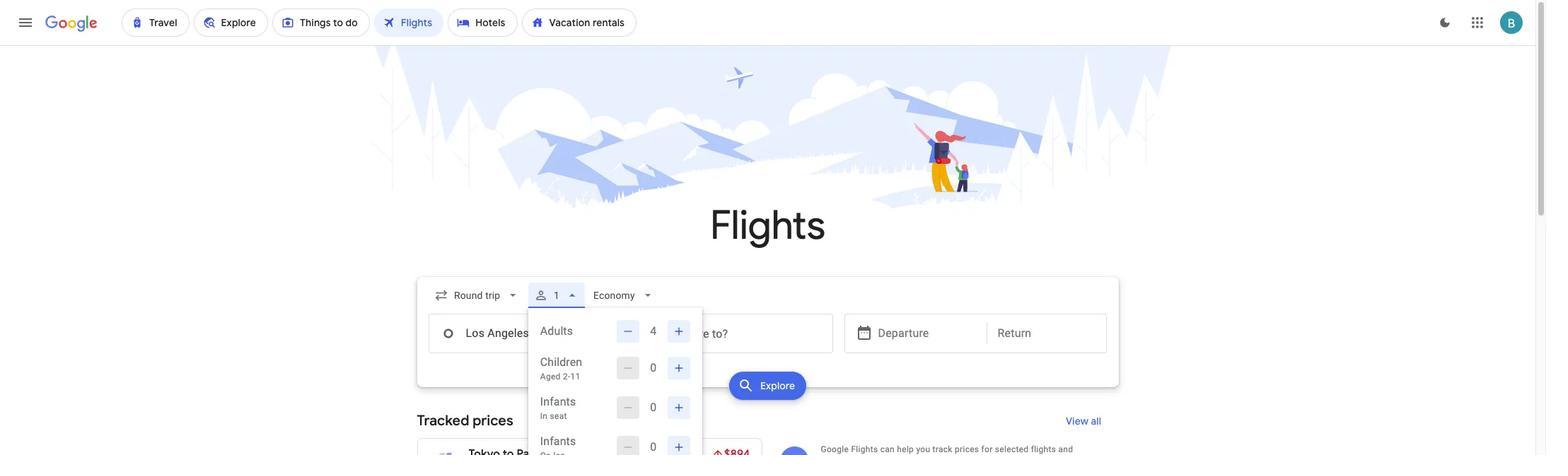 Task type: describe. For each thing, give the bounding box(es) containing it.
0 for children
[[650, 361, 657, 375]]

help
[[897, 445, 914, 455]]

prices inside google flights can help you track prices for selected flights and
[[955, 445, 979, 455]]

2-
[[563, 372, 570, 382]]

3 0 from the top
[[650, 441, 657, 454]]

children aged 2-11
[[540, 356, 582, 382]]

explore button
[[729, 372, 806, 400]]

894 US dollars text field
[[724, 448, 750, 455]]

infants in seat
[[540, 395, 576, 422]]

google
[[821, 445, 849, 455]]

change appearance image
[[1428, 6, 1462, 40]]

selected
[[995, 445, 1029, 455]]

google flights can help you track prices for selected flights and
[[821, 445, 1100, 455]]

Departure text field
[[878, 315, 976, 353]]

you
[[916, 445, 930, 455]]

all
[[1091, 415, 1102, 428]]

1
[[554, 290, 559, 301]]

1 button
[[528, 279, 585, 313]]

infants for infants in seat
[[540, 395, 576, 409]]

tracked prices region
[[417, 405, 1118, 455]]

0 vertical spatial prices
[[473, 412, 513, 430]]

flights
[[1031, 445, 1056, 455]]

tracked prices
[[417, 412, 513, 430]]

Return text field
[[998, 315, 1095, 353]]



Task type: locate. For each thing, give the bounding box(es) containing it.
track
[[933, 445, 952, 455]]

1 horizontal spatial prices
[[955, 445, 979, 455]]

view
[[1066, 415, 1089, 428]]

11
[[570, 372, 580, 382]]

0 horizontal spatial prices
[[473, 412, 513, 430]]

1 vertical spatial infants
[[540, 435, 576, 448]]

infants
[[540, 395, 576, 409], [540, 435, 576, 448]]

children
[[540, 356, 582, 369]]

2 vertical spatial 0
[[650, 441, 657, 454]]

2 infants from the top
[[540, 435, 576, 448]]

0 horizontal spatial flights
[[710, 201, 825, 251]]

1 vertical spatial prices
[[955, 445, 979, 455]]

seat
[[550, 412, 567, 422]]

Flight search field
[[406, 277, 1130, 455]]

explore
[[760, 380, 795, 393]]

adults
[[540, 325, 573, 338]]

Where to? text field
[[633, 314, 833, 354]]

1 infants from the top
[[540, 395, 576, 409]]

1 0 from the top
[[650, 361, 657, 375]]

0 vertical spatial flights
[[710, 201, 825, 251]]

1 vertical spatial 0
[[650, 401, 657, 414]]

prices right tracked
[[473, 412, 513, 430]]

infants down seat
[[540, 435, 576, 448]]

None field
[[428, 283, 525, 308], [588, 283, 660, 308], [428, 283, 525, 308], [588, 283, 660, 308]]

tracked
[[417, 412, 469, 430]]

flights
[[710, 201, 825, 251], [851, 445, 878, 455]]

in
[[540, 412, 548, 422]]

infants for infants
[[540, 435, 576, 448]]

1 horizontal spatial flights
[[851, 445, 878, 455]]

prices
[[473, 412, 513, 430], [955, 445, 979, 455]]

0 vertical spatial infants
[[540, 395, 576, 409]]

0
[[650, 361, 657, 375], [650, 401, 657, 414], [650, 441, 657, 454]]

0 vertical spatial 0
[[650, 361, 657, 375]]

view all
[[1066, 415, 1102, 428]]

for
[[981, 445, 993, 455]]

and
[[1058, 445, 1073, 455]]

infants up seat
[[540, 395, 576, 409]]

flights inside google flights can help you track prices for selected flights and
[[851, 445, 878, 455]]

main menu image
[[17, 14, 34, 31]]

2 0 from the top
[[650, 401, 657, 414]]

0 for infants
[[650, 401, 657, 414]]

prices left the for
[[955, 445, 979, 455]]

can
[[880, 445, 895, 455]]

1 vertical spatial flights
[[851, 445, 878, 455]]

4
[[650, 325, 657, 338]]

aged
[[540, 372, 561, 382]]



Task type: vqa. For each thing, say whether or not it's contained in the screenshot.
Adults
yes



